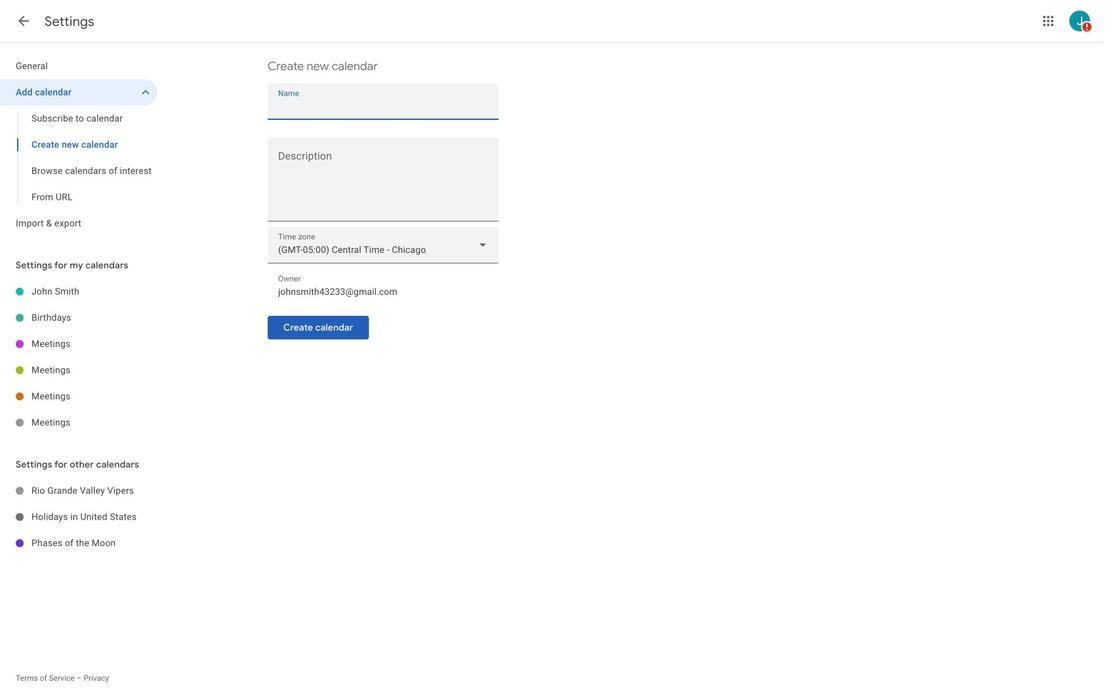Task type: vqa. For each thing, say whether or not it's contained in the screenshot.
2nd 60 from the bottom
no



Task type: describe. For each thing, give the bounding box(es) containing it.
birthdays tree item
[[0, 305, 157, 331]]

4 meetings tree item from the top
[[0, 410, 157, 436]]

3 tree from the top
[[0, 478, 157, 557]]

phases of the moon tree item
[[0, 531, 157, 557]]

add calendar tree item
[[0, 79, 157, 106]]

2 meetings tree item from the top
[[0, 358, 157, 384]]

john smith tree item
[[0, 279, 157, 305]]

go back image
[[16, 13, 31, 29]]

1 meetings tree item from the top
[[0, 331, 157, 358]]



Task type: locate. For each thing, give the bounding box(es) containing it.
2 vertical spatial tree
[[0, 478, 157, 557]]

1 tree from the top
[[0, 53, 157, 237]]

heading
[[45, 13, 94, 30]]

group
[[0, 106, 157, 211]]

None text field
[[268, 153, 499, 216], [278, 283, 488, 301], [268, 153, 499, 216], [278, 283, 488, 301]]

None field
[[268, 227, 499, 264]]

meetings tree item
[[0, 331, 157, 358], [0, 358, 157, 384], [0, 384, 157, 410], [0, 410, 157, 436]]

0 vertical spatial tree
[[0, 53, 157, 237]]

1 vertical spatial tree
[[0, 279, 157, 436]]

tree
[[0, 53, 157, 237], [0, 279, 157, 436], [0, 478, 157, 557]]

2 tree from the top
[[0, 279, 157, 436]]

holidays in united states tree item
[[0, 504, 157, 531]]

3 meetings tree item from the top
[[0, 384, 157, 410]]

None text field
[[278, 97, 488, 116]]

rio grande valley vipers tree item
[[0, 478, 157, 504]]



